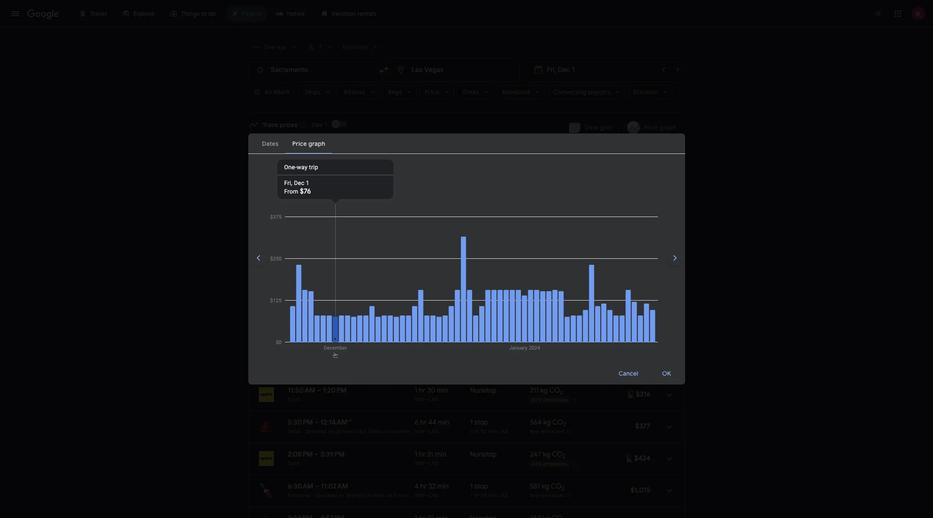 Task type: locate. For each thing, give the bounding box(es) containing it.
2 inside 551 kg co 2
[[562, 485, 565, 493]]

spirit inside the '10:10 pm spirit'
[[288, 258, 300, 264]]

0 vertical spatial avg emissions
[[530, 429, 565, 435]]

smf inside 1 hr 30 min smf – las
[[415, 397, 425, 403]]

hr for 6 hr 44 min smf – las
[[420, 419, 427, 427]]

emissions
[[543, 258, 568, 264], [546, 290, 570, 296], [543, 397, 568, 403], [540, 429, 565, 435], [543, 461, 568, 467], [540, 493, 565, 499]]

dec up '$76'
[[294, 180, 304, 187]]

avg emissions
[[530, 429, 565, 435], [530, 493, 565, 499]]

 image
[[302, 429, 303, 435]]

1 smf from the top
[[415, 258, 425, 264]]

nonstop flight. element for 3:39 pm
[[470, 451, 497, 460]]

co for 4 hr 32 min
[[551, 483, 562, 491]]

1 vertical spatial avg emissions
[[530, 493, 565, 499]]

smf
[[415, 258, 425, 264], [415, 290, 425, 296], [415, 397, 425, 403], [415, 429, 425, 435], [415, 461, 425, 467], [415, 493, 425, 499]]

kg right 247
[[543, 451, 551, 459]]

delta down 5:30 pm
[[288, 429, 300, 435]]

min inside 1 stop 3 hr 52 min lax
[[488, 429, 497, 435]]

hr for 1 hr 31 min smf – las
[[419, 451, 426, 459]]

las inside 4 hr 32 min smf – las
[[429, 493, 439, 499]]

nonstop flight. element for 1:20 pm
[[470, 387, 497, 396]]

emissions inside 2 -45% emissions
[[546, 290, 570, 296]]

0 vertical spatial total duration 1 hr 33 min. element
[[415, 216, 470, 225]]

0 vertical spatial 4
[[319, 44, 322, 50]]

5 smf from the top
[[415, 461, 425, 467]]

1 up layover (1 of 1) is a 1 hr 35 min layover at los angeles international airport in los angeles. element
[[470, 483, 473, 491]]

airlines button
[[339, 85, 380, 99]]

1 vertical spatial 1 stop flight. element
[[470, 483, 488, 493]]

1015 US dollars text field
[[631, 487, 651, 495]]

1 vertical spatial dec
[[294, 180, 304, 187]]

by down 12:14 am
[[328, 429, 334, 435]]

smf –
[[415, 290, 429, 296]]

lax inside 1 stop 3 hr 52 min lax
[[499, 429, 508, 435]]

1 vertical spatial airlines
[[367, 493, 385, 499]]

2 avg emissions from the top
[[530, 493, 565, 499]]

0 horizontal spatial airlines
[[344, 88, 365, 96]]

way
[[297, 164, 308, 171]]

dba
[[357, 429, 367, 435]]

dec inside find the best price region
[[312, 121, 323, 129]]

211 up 61%
[[530, 387, 539, 395]]

1 inside fri, dec 1 from $76
[[306, 180, 309, 187]]

kg for 6 hr 44 min
[[543, 419, 551, 427]]

2 inside 247 kg co 2
[[563, 453, 566, 461]]

this price for this flight doesn't include overhead bin access. if you need a carry-on bag, use the bags filter to update prices. image
[[625, 250, 635, 261], [624, 453, 635, 464]]

dec
[[312, 121, 323, 129], [294, 180, 304, 187]]

las down 31
[[429, 461, 439, 467]]

2 avg from the top
[[530, 493, 539, 499]]

2 delta from the left
[[368, 429, 381, 435]]

– inside 1 hr 30 min smf – las
[[425, 397, 429, 403]]

skywest
[[335, 429, 355, 435], [346, 493, 366, 499]]

1 211 kg co 2 from the top
[[530, 216, 563, 225]]

stop up 52
[[475, 419, 488, 427]]

price left 'graph'
[[644, 124, 659, 131]]

-54% emissions down 247 kg co 2
[[530, 461, 568, 467]]

1 total duration 1 hr 33 min. element from the top
[[415, 216, 470, 225]]

Departure time: 3:24 PM. text field
[[288, 515, 312, 519]]

211 kg co 2 up -54% emissions popup button at the right of page
[[530, 216, 563, 225]]

4 inside popup button
[[319, 44, 322, 50]]

0 vertical spatial nonstop
[[470, 216, 497, 224]]

Arrival time: 10:10 PM. text field
[[320, 248, 347, 256]]

5 las from the top
[[429, 493, 439, 499]]

0 horizontal spatial prices
[[279, 330, 298, 339]]

108 US dollars text field
[[635, 251, 651, 260]]

hr left 30
[[419, 387, 426, 395]]

co for 1 hr 30 min
[[550, 387, 560, 395]]

+ inside 5:30 pm – 12:14 am + 1
[[348, 418, 350, 424]]

stop inside 1 stop 1 hr 35 min lax
[[475, 483, 488, 491]]

las inside the 1 hr 31 min smf – las
[[429, 461, 439, 467]]

stops
[[305, 88, 321, 96]]

kg up -61% emissions
[[540, 387, 548, 395]]

2 1 stop flight. element from the top
[[470, 483, 488, 493]]

0 vertical spatial avg
[[530, 429, 539, 435]]

3 spirit from the top
[[288, 461, 300, 467]]

airlines
[[344, 88, 365, 96], [367, 493, 385, 499]]

0 vertical spatial skywest
[[335, 429, 355, 435]]

– right '$76'
[[314, 184, 318, 192]]

stop inside 1 stop 3 hr 52 min lax
[[475, 419, 488, 427]]

min inside "6 hr 44 min smf – las"
[[438, 419, 450, 427]]

other
[[248, 364, 272, 374]]

this price for this flight doesn't include overhead bin access. if you need a carry-on bag, use the bags filter to update prices. image for $108
[[625, 250, 635, 261]]

include
[[375, 162, 392, 168]]

emissions button
[[497, 85, 545, 99]]

2 for 6 hr 44 min
[[563, 421, 566, 429]]

las down 30
[[429, 397, 439, 403]]

flights
[[268, 149, 293, 159], [274, 364, 299, 374]]

211 kg co 2 for 1:20 pm
[[530, 387, 563, 397]]

prices left are
[[279, 330, 298, 339]]

avg for 551
[[530, 493, 539, 499]]

0 vertical spatial dec
[[312, 121, 323, 129]]

54% up 2 -45% emissions
[[532, 258, 542, 264]]

0 vertical spatial 211
[[530, 216, 539, 224]]

american right as
[[393, 493, 416, 499]]

airlines left as
[[367, 493, 385, 499]]

spirit down 11:50 am
[[288, 397, 300, 403]]

1 vertical spatial by
[[339, 493, 344, 499]]

2 lax from the top
[[499, 493, 508, 499]]

flights right the "other"
[[274, 364, 299, 374]]

2 vertical spatial 4
[[415, 483, 419, 491]]

– down 30
[[425, 397, 429, 403]]

1 hr 31 min smf – las
[[415, 451, 447, 467]]

0 vertical spatial +
[[429, 162, 432, 168]]

smf for 1 hr 30 min
[[415, 397, 425, 403]]

prices
[[359, 162, 374, 168], [279, 330, 298, 339]]

co right 551
[[551, 483, 562, 491]]

hr for 4 hr 32 min smf – las
[[420, 483, 427, 491]]

2 right 564
[[563, 421, 566, 429]]

smf down total duration 1 hr 34 min. element at the top of the page
[[415, 258, 425, 264]]

this price for this flight doesn't include overhead bin access. if you need a carry-on bag, use the bags filter to update prices. image up price unavailable
[[625, 250, 635, 261]]

by down 11:02 am text field
[[339, 493, 344, 499]]

4 las from the top
[[429, 461, 439, 467]]

avg for 564
[[530, 429, 539, 435]]

1 inside 1 stop 3 hr 52 min lax
[[470, 419, 473, 427]]

11:50 am – 1:20 pm spirit
[[288, 387, 347, 403]]

0 vertical spatial spirit
[[288, 258, 300, 264]]

2 vertical spatial spirit
[[288, 461, 300, 467]]

2 inside 564 kg co 2
[[563, 421, 566, 429]]

0 horizontal spatial +
[[348, 418, 350, 424]]

delta right dba
[[368, 429, 381, 435]]

this price for this flight doesn't include overhead bin access. if you need a carry-on bag, use the bags filter to update prices. image for $424
[[624, 453, 635, 464]]

2 nonstop from the top
[[470, 387, 497, 395]]

0 horizontal spatial delta
[[288, 429, 300, 435]]

2 211 kg co 2 from the top
[[530, 387, 563, 397]]

leaves sacramento international airport at 2:08 pm on friday, december 1 and arrives at harry reid international airport at 3:39 pm on friday, december 1. element
[[288, 451, 345, 459]]

co right 247
[[552, 451, 563, 459]]

required
[[394, 162, 413, 168]]

1 vertical spatial 54%
[[532, 461, 542, 467]]

min right 30
[[437, 387, 448, 395]]

211 for 8:17 pm
[[530, 216, 539, 224]]

2:08 pm
[[288, 451, 313, 459]]

hr inside "6 hr 44 min smf – las"
[[420, 419, 427, 427]]

0 vertical spatial airlines
[[344, 88, 365, 96]]

spirit for 11:50 am
[[288, 397, 300, 403]]

spirit
[[288, 258, 300, 264], [288, 397, 300, 403], [288, 461, 300, 467]]

- for $108
[[530, 258, 532, 264]]

operated down 5:30 pm – 12:14 am + 1
[[305, 429, 327, 435]]

prices left include
[[359, 162, 374, 168]]

1 vertical spatial price
[[644, 124, 659, 131]]

emissions right the 45%
[[546, 290, 570, 296]]

1 horizontal spatial 4
[[415, 483, 419, 491]]

1 vertical spatial -54% emissions
[[530, 461, 568, 467]]

fri, dec 1 from $76
[[284, 180, 311, 196]]

1 avg emissions from the top
[[530, 429, 565, 435]]

1 1 stop flight. element from the top
[[470, 419, 488, 428]]

skywest down arrival time: 12:14 am on  saturday, december 2. text field
[[335, 429, 355, 435]]

min inside 1 hr 30 min smf – las
[[437, 387, 448, 395]]

price inside price unavailable
[[634, 280, 651, 289]]

total duration 1 hr 33 min. element down eagle
[[415, 515, 470, 519]]

2 up -61% emissions
[[560, 389, 563, 397]]

0 vertical spatial operated
[[305, 429, 327, 435]]

lax inside 1 stop 1 hr 35 min lax
[[499, 493, 508, 499]]

1 horizontal spatial by
[[339, 493, 344, 499]]

2 vertical spatial price
[[634, 280, 651, 289]]

learn more about tracked prices image
[[299, 121, 307, 129]]

35
[[481, 493, 487, 499]]

4 smf from the top
[[415, 429, 425, 435]]

1 vertical spatial flights
[[274, 364, 299, 374]]

price for price unavailable
[[634, 280, 651, 289]]

typical
[[341, 330, 362, 339]]

– inside 11:50 am – 1:20 pm spirit
[[317, 387, 321, 395]]

avg emissions down 564 kg co 2
[[530, 429, 565, 435]]

– down total duration 1 hr 34 min. element at the top of the page
[[425, 258, 429, 264]]

10:10 pm
[[320, 248, 347, 256]]

1 stop from the top
[[475, 419, 488, 427]]

3 las from the top
[[429, 429, 439, 435]]

0 vertical spatial flights
[[268, 149, 293, 159]]

smf for 4 hr 32 min
[[415, 493, 425, 499]]

min right 44
[[438, 419, 450, 427]]

las inside 1 hr 30 min smf – las
[[429, 397, 439, 403]]

0 vertical spatial price
[[425, 88, 439, 96]]

by for dba
[[328, 429, 334, 435]]

$108
[[635, 251, 651, 260]]

best
[[248, 149, 266, 159]]

min inside the 1 hr 31 min smf – las
[[435, 451, 447, 459]]

0 vertical spatial stop
[[475, 419, 488, 427]]

2 stop from the top
[[475, 483, 488, 491]]

las down total duration 1 hr 34 min. element at the top of the page
[[429, 258, 439, 264]]

– left 1:20 pm text field
[[317, 387, 321, 395]]

hr right 6
[[420, 419, 427, 427]]

1:20 pm
[[323, 387, 347, 395]]

by for airlines
[[339, 493, 344, 499]]

las for 44
[[429, 429, 439, 435]]

0 horizontal spatial american
[[288, 493, 311, 499]]

lax
[[499, 429, 508, 435], [499, 493, 508, 499]]

1 vertical spatial nonstop
[[470, 387, 497, 395]]

taxes
[[415, 162, 428, 168]]

flights up based
[[268, 149, 293, 159]]

– left 3:39 pm
[[315, 451, 319, 459]]

1 vertical spatial 211
[[530, 387, 539, 395]]

co inside 247 kg co 2
[[552, 451, 563, 459]]

61%
[[532, 397, 542, 403]]

kg inside 247 kg co 2
[[543, 451, 551, 459]]

total duration 4 hr 32 min. element
[[415, 483, 470, 493]]

las
[[429, 258, 439, 264], [429, 397, 439, 403], [429, 429, 439, 435], [429, 461, 439, 467], [429, 493, 439, 499]]

dec right learn more about tracked prices icon
[[312, 121, 323, 129]]

$76
[[300, 187, 311, 196]]

price inside button
[[644, 124, 659, 131]]

211 up -54% emissions popup button at the right of page
[[530, 216, 539, 224]]

smf inside "6 hr 44 min smf – las"
[[415, 429, 425, 435]]

1 211 from the top
[[530, 216, 539, 224]]

1 horizontal spatial delta
[[368, 429, 381, 435]]

1 right learn more about tracked prices icon
[[325, 121, 327, 129]]

1 stop flight. element up '35'
[[470, 483, 488, 493]]

2 spirit from the top
[[288, 397, 300, 403]]

2 -45% emissions
[[533, 282, 570, 296]]

total duration 1 hr 30 min. element
[[415, 387, 470, 396]]

0 vertical spatial prices
[[359, 162, 374, 168]]

based
[[267, 162, 282, 168]]

1 -54% emissions from the top
[[530, 258, 568, 264]]

hr inside 4 hr 32 min smf – las
[[420, 483, 427, 491]]

1 vertical spatial 211 kg co 2
[[530, 387, 563, 397]]

1 inside find the best price region
[[325, 121, 327, 129]]

2 right 551
[[562, 485, 565, 493]]

- inside popup button
[[530, 258, 532, 264]]

1 avg from the top
[[530, 429, 539, 435]]

hr
[[419, 216, 426, 224], [419, 387, 426, 395], [420, 419, 427, 427], [475, 429, 479, 435], [419, 451, 426, 459], [420, 483, 427, 491], [475, 493, 479, 499]]

kg for 4 hr 32 min
[[542, 483, 549, 491]]

1 hr 30 min smf – las
[[415, 387, 448, 403]]

45%
[[535, 290, 545, 296]]

2 total duration 1 hr 33 min. element from the top
[[415, 515, 470, 519]]

min for 1 hr 31 min smf – las
[[435, 451, 447, 459]]

1 lax from the top
[[499, 429, 508, 435]]

Arrival time: 1:20 PM. text field
[[323, 387, 347, 395]]

price graph button
[[622, 120, 683, 135]]

total duration 1 hr 33 min. element up total duration 1 hr 34 min. element at the top of the page
[[415, 216, 470, 225]]

avg down 551
[[530, 493, 539, 499]]

+ up operated by skywest dba delta connection
[[348, 418, 350, 424]]

1 vertical spatial prices
[[279, 330, 298, 339]]

total duration 1 hr 33 min. element
[[415, 216, 470, 225], [415, 515, 470, 519]]

smf – las
[[415, 258, 439, 264]]

5:30 pm
[[288, 419, 313, 427]]

price down $108 at the right of page
[[634, 280, 651, 289]]

unavailable
[[615, 289, 651, 297]]

min right 31
[[435, 451, 447, 459]]

co
[[550, 216, 560, 224], [550, 387, 560, 395], [553, 419, 563, 427], [552, 451, 563, 459], [551, 483, 562, 491]]

2 211 from the top
[[530, 387, 539, 395]]

1 up 3
[[470, 419, 473, 427]]

1 vertical spatial avg
[[530, 493, 539, 499]]

1 vertical spatial skywest
[[346, 493, 366, 499]]

main content
[[248, 120, 685, 519]]

-
[[530, 258, 532, 264], [533, 290, 535, 296], [530, 397, 532, 403], [530, 461, 532, 467]]

prices include required taxes + fees for 4 adults.
[[359, 162, 474, 168]]

price for price
[[425, 88, 439, 96]]

-54% emissions up 2 -45% emissions
[[530, 258, 568, 264]]

0 horizontal spatial 4
[[319, 44, 322, 50]]

kg inside 551 kg co 2
[[542, 483, 549, 491]]

hr left '35'
[[475, 493, 479, 499]]

hr right 3
[[475, 429, 479, 435]]

las for 32
[[429, 493, 439, 499]]

Arrival time: 8:17 PM. text field
[[321, 216, 344, 224]]

3 smf from the top
[[415, 397, 425, 403]]

bags
[[388, 88, 402, 96]]

leaves sacramento international airport at 8:25 pm on friday, december 1 and arrives at harry reid international airport at 9:55 pm on friday, december 1. element
[[288, 184, 345, 192]]

adults.
[[458, 162, 474, 168]]

lax right 52
[[499, 429, 508, 435]]

operated
[[305, 429, 327, 435], [316, 493, 337, 499]]

Arrival time: 12:15 PM. text field
[[325, 280, 351, 288]]

0 vertical spatial 211 kg co 2
[[530, 216, 563, 225]]

smf up 6
[[415, 397, 425, 403]]

as
[[386, 493, 392, 499]]

1 vertical spatial 4
[[454, 162, 457, 168]]

247 kg co 2
[[530, 451, 566, 461]]

1 left 30
[[415, 387, 417, 395]]

54% inside -54% emissions popup button
[[532, 258, 542, 264]]

avg emissions down 551 kg co 2
[[530, 493, 565, 499]]

price inside popup button
[[425, 88, 439, 96]]

1 left 31
[[415, 451, 417, 459]]

kg right 551
[[542, 483, 549, 491]]

las inside "6 hr 44 min smf – las"
[[429, 429, 439, 435]]

stop for 6 hr 44 min
[[475, 419, 488, 427]]

6 smf from the top
[[415, 493, 425, 499]]

211
[[530, 216, 539, 224], [530, 387, 539, 395]]

hr inside 1 hr 30 min smf – las
[[419, 387, 426, 395]]

smf down the total duration 1 hr 31 min. element
[[415, 461, 425, 467]]

1 vertical spatial total duration 1 hr 33 min. element
[[415, 515, 470, 519]]

6:44 pm
[[288, 216, 313, 224]]

1 up operated by skywest dba delta connection
[[350, 418, 352, 424]]

date grid
[[585, 124, 611, 131]]

price right bags popup button
[[425, 88, 439, 96]]

1 vertical spatial lax
[[499, 493, 508, 499]]

emissions up 2 -45% emissions
[[543, 258, 568, 264]]

avg down 564
[[530, 429, 539, 435]]

american down "departure time: 6:30 am." text field
[[288, 493, 311, 499]]

by
[[328, 429, 334, 435], [339, 493, 344, 499]]

– left 8:17 pm text field
[[315, 216, 319, 224]]

1 horizontal spatial american
[[393, 493, 416, 499]]

min right 32
[[438, 483, 449, 491]]

2 american from the left
[[393, 493, 416, 499]]

flights for best flights
[[268, 149, 293, 159]]

12:14 am
[[321, 419, 348, 427]]

1 inside the 1 hr 31 min smf – las
[[415, 451, 417, 459]]

0 vertical spatial 1 stop flight. element
[[470, 419, 488, 428]]

one-
[[284, 164, 297, 171]]

spirit up departure time: 10:50 am. text box
[[288, 258, 300, 264]]

3 nonstop from the top
[[470, 451, 497, 459]]

4 inside 4 hr 32 min smf – las
[[415, 483, 419, 491]]

co for 6 hr 44 min
[[553, 419, 563, 427]]

1 horizontal spatial dec
[[312, 121, 323, 129]]

1 vertical spatial operated
[[316, 493, 337, 499]]

hr left 33
[[419, 216, 426, 224]]

30
[[427, 387, 435, 395]]

– down total duration 1 hr 25 min. element
[[425, 290, 429, 296]]

ok button
[[652, 363, 682, 384]]

skywest down 11:02 am
[[346, 493, 366, 499]]

1 up '$76'
[[306, 180, 309, 187]]

– down 44
[[425, 429, 429, 435]]

Arrival time: 4:57 PM. text field
[[320, 515, 345, 519]]

54% down 247
[[532, 461, 542, 467]]

smf for 1 hr 31 min
[[415, 461, 425, 467]]

1 las from the top
[[429, 258, 439, 264]]

total duration 1 hr 33 min. element containing 1 hr 33 min
[[415, 216, 470, 225]]

0 vertical spatial 54%
[[532, 258, 542, 264]]

1 vertical spatial this price for this flight doesn't include overhead bin access. if you need a carry-on bag, use the bags filter to update prices. image
[[624, 453, 635, 464]]

1 vertical spatial stop
[[475, 483, 488, 491]]

nonstop for 1 hr 31 min
[[470, 451, 497, 459]]

smf inside the 1 hr 31 min smf – las
[[415, 461, 425, 467]]

nonstop flight. element
[[470, 216, 497, 225], [472, 280, 498, 289], [470, 387, 497, 396], [470, 451, 497, 460], [470, 515, 497, 519]]

cancel
[[619, 370, 639, 377]]

co inside 564 kg co 2
[[553, 419, 563, 427]]

las for 30
[[429, 397, 439, 403]]

skywest for dba
[[335, 429, 355, 435]]

$1,015
[[631, 487, 651, 495]]

211 kg co 2 up -61% emissions
[[530, 387, 563, 397]]

min for 6 hr 44 min smf – las
[[438, 419, 450, 427]]

– right "departure time: 6:30 am." text field
[[315, 483, 319, 491]]

connecting airports button
[[548, 85, 625, 99]]

airlines right stops popup button
[[344, 88, 365, 96]]

– inside 2:08 pm – 3:39 pm spirit
[[315, 451, 319, 459]]

-54% emissions inside popup button
[[530, 258, 568, 264]]

min inside 4 hr 32 min smf – las
[[438, 483, 449, 491]]

kg inside 564 kg co 2
[[543, 419, 551, 427]]

min right 52
[[488, 429, 497, 435]]

emissions down 247 kg co 2
[[543, 461, 568, 467]]

for
[[445, 162, 452, 168]]

smf down total duration 4 hr 32 min. element
[[415, 493, 425, 499]]

0 vertical spatial by
[[328, 429, 334, 435]]

co inside 551 kg co 2
[[551, 483, 562, 491]]

spirit inside 11:50 am – 1:20 pm spirit
[[288, 397, 300, 403]]

skywest for airlines
[[346, 493, 366, 499]]

0 horizontal spatial by
[[328, 429, 334, 435]]

price graph
[[644, 124, 677, 131]]

1 vertical spatial spirit
[[288, 397, 300, 403]]

0 vertical spatial this price for this flight doesn't include overhead bin access. if you need a carry-on bag, use the bags filter to update prices. image
[[625, 250, 635, 261]]

11:02 am
[[321, 483, 348, 491]]

211 for 1:20 pm
[[530, 387, 539, 395]]

cancel button
[[609, 363, 649, 384]]

smf down 6
[[415, 429, 425, 435]]

-54% emissions for $424
[[530, 461, 568, 467]]

1 horizontal spatial airlines
[[367, 493, 385, 499]]

None search field
[[248, 39, 685, 113]]

2 las from the top
[[429, 397, 439, 403]]

hr inside the 1 hr 31 min smf – las
[[419, 451, 426, 459]]

layover (1 of 1) is a 3 hr 52 min layover at los angeles international airport in los angeles. element
[[470, 428, 526, 435]]

1 54% from the top
[[532, 258, 542, 264]]

none search field containing all filters
[[248, 39, 685, 113]]

track
[[263, 121, 278, 129]]

1 horizontal spatial +
[[429, 162, 432, 168]]

2 vertical spatial nonstop
[[470, 451, 497, 459]]

lax for 551
[[499, 493, 508, 499]]

kg for 1 hr 31 min
[[543, 451, 551, 459]]

1 stop flight. element
[[470, 419, 488, 428], [470, 483, 488, 493]]

0 vertical spatial lax
[[499, 429, 508, 435]]

32
[[429, 483, 436, 491]]

0 horizontal spatial dec
[[294, 180, 304, 187]]

0 vertical spatial -54% emissions
[[530, 258, 568, 264]]

1
[[325, 121, 327, 129], [306, 180, 309, 187], [415, 216, 417, 224], [415, 387, 417, 395], [350, 418, 352, 424], [470, 419, 473, 427], [415, 451, 417, 459], [470, 483, 473, 491], [470, 493, 473, 499]]

6:30 am – 11:02 am
[[288, 483, 348, 491]]

spirit down 2:08 pm
[[288, 461, 300, 467]]

1 vertical spatial +
[[348, 418, 350, 424]]

424 US dollars text field
[[635, 455, 651, 463]]

co right 564
[[553, 419, 563, 427]]

2 down -54% emissions popup button at the right of page
[[565, 282, 568, 289]]

operated down 11:02 am
[[316, 493, 337, 499]]

1 inside 5:30 pm – 12:14 am + 1
[[350, 418, 352, 424]]

avg
[[530, 429, 539, 435], [530, 493, 539, 499]]

211 kg co 2
[[530, 216, 563, 225], [530, 387, 563, 397]]

Departure time: 6:30 AM. text field
[[288, 483, 313, 491]]

emissions inside popup button
[[543, 258, 568, 264]]

2:08 pm – 3:39 pm spirit
[[288, 451, 345, 467]]

1 horizontal spatial prices
[[359, 162, 374, 168]]

4 for 4 hr 32 min smf – las
[[415, 483, 419, 491]]

1 spirit from the top
[[288, 258, 300, 264]]

2 54% from the top
[[532, 461, 542, 467]]

564 kg co 2
[[530, 419, 566, 429]]

smf inside 4 hr 32 min smf – las
[[415, 493, 425, 499]]

– down 32
[[425, 493, 429, 499]]

hr left 32
[[420, 483, 427, 491]]

american
[[288, 493, 311, 499], [393, 493, 416, 499]]

spirit inside 2:08 pm – 3:39 pm spirit
[[288, 461, 300, 467]]

min right '35'
[[488, 493, 497, 499]]

stop
[[475, 419, 488, 427], [475, 483, 488, 491]]

2 -54% emissions from the top
[[530, 461, 568, 467]]

1 hr 33 min
[[415, 216, 448, 224]]



Task type: describe. For each thing, give the bounding box(es) containing it.
hr inside 1 stop 1 hr 35 min lax
[[475, 493, 479, 499]]

leaves sacramento international airport at 6:30 am on friday, december 1 and arrives at harry reid international airport at 11:02 am on friday, december 1. element
[[288, 483, 348, 491]]

are
[[300, 330, 310, 339]]

swap origin and destination. image
[[379, 65, 389, 75]]

emissions down 551 kg co 2
[[540, 493, 565, 499]]

other flights
[[248, 364, 299, 374]]

total duration 1 hr 34 min. element
[[415, 248, 470, 257]]

31
[[427, 451, 433, 459]]

3:39 pm
[[320, 451, 345, 459]]

operated by skywest dba delta connection
[[305, 429, 409, 435]]

– inside 4 hr 32 min smf – las
[[425, 493, 429, 499]]

11:50 am
[[288, 387, 315, 395]]

avg emissions for 564
[[530, 429, 565, 435]]

6:44 pm – 8:17 pm
[[288, 216, 344, 224]]

find the best price region
[[248, 120, 685, 142]]

flights for other flights
[[274, 364, 299, 374]]

best flights
[[248, 149, 293, 159]]

airlines inside popup button
[[344, 88, 365, 96]]

min inside 1 stop 1 hr 35 min lax
[[488, 493, 497, 499]]

scroll backward image
[[248, 248, 269, 268]]

– inside "6 hr 44 min smf – las"
[[425, 429, 429, 435]]

all
[[264, 88, 272, 96]]

4 hr 32 min smf – las
[[415, 483, 449, 499]]

2 for 1 hr 30 min
[[560, 389, 563, 397]]

Departure time: 2:08 PM. text field
[[288, 451, 313, 459]]

1 left 33
[[415, 216, 417, 224]]

prices for prices include required taxes + fees for 4 adults.
[[359, 162, 374, 168]]

price
[[291, 162, 302, 168]]

10:10 pm spirit
[[288, 248, 347, 264]]

ok
[[663, 370, 672, 377]]

currently
[[311, 330, 339, 339]]

2 for 4 hr 32 min
[[562, 485, 565, 493]]

dec 1
[[312, 121, 327, 129]]

connection
[[382, 429, 409, 435]]

-54% emissions for $108
[[530, 258, 568, 264]]

6 hr 44 min smf – las
[[415, 419, 450, 435]]

min for 1 hr 30 min smf – las
[[437, 387, 448, 395]]

co for 1 hr 31 min
[[552, 451, 563, 459]]

duration
[[634, 88, 658, 96]]

leaves sacramento international airport at 3:24 pm on friday, december 1 and arrives at harry reid international airport at 4:57 pm on friday, december 1. element
[[288, 515, 345, 519]]

- inside 2 -45% emissions
[[533, 290, 535, 296]]

- for $316
[[530, 397, 532, 403]]

all filters
[[264, 88, 289, 96]]

1 american from the left
[[288, 493, 311, 499]]

and
[[304, 162, 313, 168]]

duration button
[[629, 85, 673, 99]]

operated for operated by skywest airlines as american eagle
[[316, 493, 337, 499]]

main content containing best flights
[[248, 120, 685, 519]]

total duration 1 hr 31 min. element
[[415, 451, 470, 460]]

2 horizontal spatial 4
[[454, 162, 457, 168]]

2 for 1 hr 31 min
[[563, 453, 566, 461]]

1 left '35'
[[470, 493, 473, 499]]

leaves sacramento international airport at 11:50 am on friday, december 1 and arrives at harry reid international airport at 1:20 pm on friday, december 1. element
[[288, 387, 347, 395]]

12:15 pm
[[325, 280, 351, 288]]

1 inside 1 hr 30 min smf – las
[[415, 387, 417, 395]]

grid
[[600, 124, 611, 131]]

southwest
[[288, 290, 313, 296]]

Departure time: 11:50 AM. text field
[[288, 387, 315, 395]]

1 stop flight. element for 4 hr 32 min
[[470, 483, 488, 493]]

graph
[[660, 124, 677, 131]]

1 delta from the left
[[288, 429, 300, 435]]

247
[[530, 451, 541, 459]]

316 US dollars text field
[[636, 391, 651, 399]]

hr for 1 hr 33 min
[[419, 216, 426, 224]]

54% for $108
[[532, 258, 542, 264]]

4 for 4
[[319, 44, 322, 50]]

211 kg co 2 for 8:17 pm
[[530, 216, 563, 225]]

Arrival time: 3:39 PM. text field
[[320, 451, 345, 459]]

1 stop 1 hr 35 min lax
[[470, 483, 508, 499]]

3
[[470, 429, 473, 435]]

layover (1 of 1) is a 1 hr 35 min layover at los angeles international airport in los angeles. element
[[470, 493, 526, 499]]

stop for 4 hr 32 min
[[475, 483, 488, 491]]

10:50 am
[[288, 280, 317, 288]]

Departure text field
[[547, 58, 656, 82]]

-54% emissions button
[[527, 248, 578, 266]]

emissions right 61%
[[543, 397, 568, 403]]

filters
[[273, 88, 289, 96]]

$424
[[635, 455, 651, 463]]

54% for $424
[[532, 461, 542, 467]]

price unavailable
[[615, 280, 651, 297]]

stops button
[[300, 85, 335, 99]]

connecting airports
[[553, 88, 611, 96]]

times button
[[457, 85, 494, 99]]

– inside 5:30 pm – 12:14 am + 1
[[315, 419, 319, 427]]

1 nonstop from the top
[[470, 216, 497, 224]]

operated by skywest airlines as american eagle
[[316, 493, 431, 499]]

377 US dollars text field
[[635, 423, 651, 431]]

date grid button
[[563, 120, 618, 135]]

on
[[283, 162, 289, 168]]

2 smf from the top
[[415, 290, 425, 296]]

from
[[284, 188, 298, 195]]

one-way trip
[[284, 164, 318, 171]]

leaves sacramento international airport at 6:44 pm on friday, december 1 and arrives at harry reid international airport at 8:17 pm on friday, december 1. element
[[288, 216, 344, 224]]

times
[[463, 88, 479, 96]]

min for 4 hr 32 min smf – las
[[438, 483, 449, 491]]

Departure time: 8:25 PM. text field
[[288, 184, 312, 192]]

airlines inside main content
[[367, 493, 385, 499]]

Arrival time: 11:02 AM. text field
[[321, 483, 348, 491]]

frontier
[[288, 194, 306, 200]]

convenience
[[314, 162, 344, 168]]

$377
[[635, 423, 651, 431]]

avg emissions for 551
[[530, 493, 565, 499]]

52
[[481, 429, 487, 435]]

44
[[428, 419, 437, 427]]

551 kg co 2
[[530, 483, 565, 493]]

4 button
[[304, 39, 338, 55]]

nonstop for 1 hr 30 min
[[470, 387, 497, 395]]

1 stop 3 hr 52 min lax
[[470, 419, 508, 435]]

this price for this flight doesn't include overhead bin access. if you need a carry-on bag, use the bags filter to update prices. image
[[626, 389, 636, 400]]

total duration 6 hr 44 min. element
[[415, 419, 470, 428]]

8:25 pm
[[288, 184, 312, 192]]

operated for operated by skywest dba delta connection
[[305, 429, 327, 435]]

leaves sacramento international airport at 5:30 pm on friday, december 1 and arrives at harry reid international airport at 12:14 am on saturday, december 2. element
[[288, 418, 352, 427]]

– inside the 1 hr 31 min smf – las
[[425, 461, 429, 467]]

scroll forward image
[[665, 248, 685, 268]]

kg for 1 hr 30 min
[[540, 387, 548, 395]]

smf for 6 hr 44 min
[[415, 429, 425, 435]]

emissions
[[502, 88, 530, 96]]

8:17 pm
[[321, 216, 344, 224]]

– inside 8:25 pm – frontier
[[314, 184, 318, 192]]

track prices
[[263, 121, 298, 129]]

$316
[[636, 391, 651, 399]]

prices
[[280, 121, 298, 129]]

dec inside fri, dec 1 from $76
[[294, 180, 304, 187]]

las for 31
[[429, 461, 439, 467]]

prices for prices are currently typical
[[279, 330, 298, 339]]

1 stop flight. element for 6 hr 44 min
[[470, 419, 488, 428]]

emissions down 564 kg co 2
[[540, 429, 565, 435]]

2 inside 2 -45% emissions
[[565, 282, 568, 289]]

all filters button
[[248, 85, 296, 99]]

- for $424
[[530, 461, 532, 467]]

Departure time: 6:44 PM. text field
[[288, 216, 313, 224]]

Departure time: 10:50 AM. text field
[[288, 280, 317, 288]]

ranked based on price and convenience
[[248, 162, 344, 168]]

eagle
[[418, 493, 431, 499]]

price for price graph
[[644, 124, 659, 131]]

hr inside 1 stop 3 hr 52 min lax
[[475, 429, 479, 435]]

leaves sacramento international airport at 10:50 am on friday, december 1 and arrives at harry reid international airport at 12:15 pm on friday, december 1. element
[[288, 280, 351, 288]]

nonstop flight. element for 8:17 pm
[[470, 216, 497, 225]]

min for 1 hr 33 min
[[436, 216, 448, 224]]

-61% emissions
[[530, 397, 568, 403]]

total duration 1 hr 25 min. element
[[415, 280, 472, 289]]

Departure time: 5:30 PM. text field
[[288, 419, 313, 427]]

kg up -54% emissions popup button at the right of page
[[540, 216, 548, 224]]

6:30 am
[[288, 483, 313, 491]]

connecting
[[553, 88, 587, 96]]

trip
[[309, 164, 318, 171]]

co up -54% emissions popup button at the right of page
[[550, 216, 560, 224]]

hr for 1 hr 30 min smf – las
[[419, 387, 426, 395]]

Arrival time: 12:14 AM on  Saturday, December 2. text field
[[321, 418, 352, 427]]

8:25 pm – frontier
[[288, 184, 320, 200]]

spirit for 2:08 pm
[[288, 461, 300, 467]]

2 up -54% emissions popup button at the right of page
[[560, 218, 563, 225]]

5:30 pm – 12:14 am + 1
[[288, 418, 352, 427]]

bags button
[[383, 85, 416, 99]]

lax for 564
[[499, 429, 508, 435]]



Task type: vqa. For each thing, say whether or not it's contained in the screenshot.
first american from right
yes



